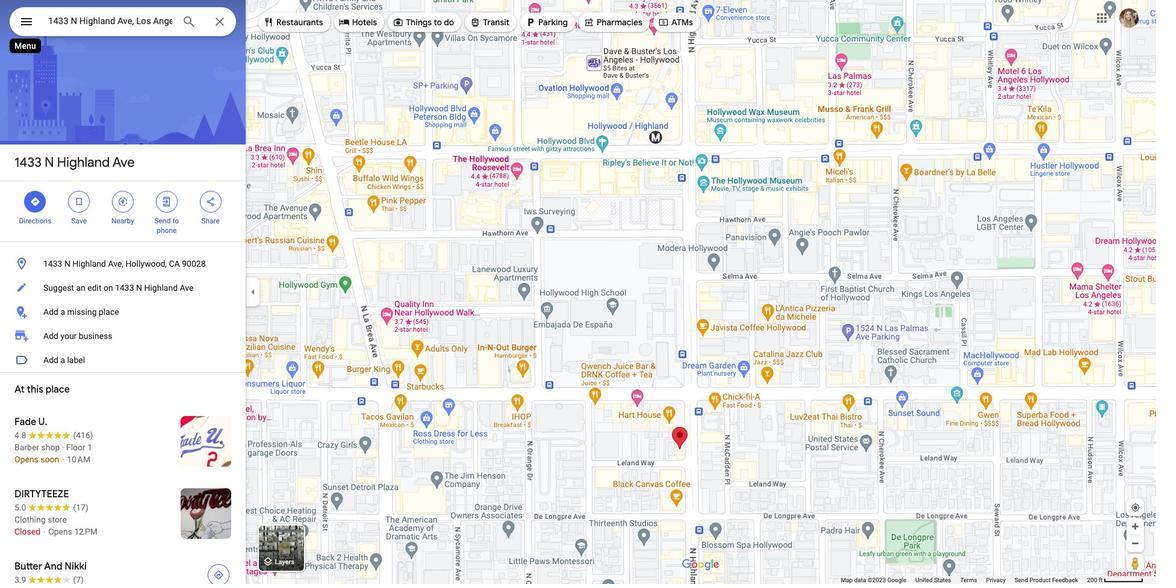 Task type: locate. For each thing, give the bounding box(es) containing it.
⋅ down the ·
[[61, 455, 65, 464]]

layers
[[275, 559, 295, 566]]

add for add a missing place
[[43, 307, 58, 317]]

add left label
[[43, 355, 58, 365]]

1 vertical spatial highland
[[72, 259, 106, 269]]

add your business
[[43, 331, 112, 341]]

 search field
[[10, 7, 236, 39]]

2 vertical spatial add
[[43, 355, 58, 365]]

1 vertical spatial to
[[173, 217, 179, 225]]

1 vertical spatial ⋅
[[42, 527, 46, 537]]

0 horizontal spatial ave
[[112, 154, 135, 171]]

0 vertical spatial a
[[60, 307, 65, 317]]

 pharmacies
[[584, 16, 643, 29]]

and
[[44, 561, 62, 573]]

1 horizontal spatial to
[[434, 17, 442, 28]]

on
[[104, 283, 113, 293]]

opens
[[14, 455, 38, 464], [48, 527, 72, 537]]

0 vertical spatial highland
[[57, 154, 110, 171]]

add inside add your business link
[[43, 331, 58, 341]]

2 a from the top
[[60, 355, 65, 365]]

highland
[[57, 154, 110, 171], [72, 259, 106, 269], [144, 283, 178, 293]]

to left 'do'
[[434, 17, 442, 28]]

united
[[916, 577, 933, 584]]

floor
[[66, 443, 85, 452]]

n up directions
[[45, 154, 54, 171]]

to up phone at left top
[[173, 217, 179, 225]]

place down on
[[99, 307, 119, 317]]

0 horizontal spatial to
[[173, 217, 179, 225]]

0 vertical spatial place
[[99, 307, 119, 317]]

n inside 1433 n highland ave, hollywood, ca 90028 button
[[64, 259, 70, 269]]

90028
[[182, 259, 206, 269]]

2 vertical spatial 1433
[[115, 283, 134, 293]]

add a label button
[[0, 348, 246, 372]]

suggest an edit on 1433 n highland ave button
[[0, 276, 246, 300]]

0 horizontal spatial n
[[45, 154, 54, 171]]

send
[[155, 217, 171, 225], [1015, 577, 1029, 584]]

200
[[1088, 577, 1098, 584]]

0 horizontal spatial opens
[[14, 455, 38, 464]]

opens down barber
[[14, 455, 38, 464]]

suggest
[[43, 283, 74, 293]]

transit
[[483, 17, 510, 28]]


[[470, 16, 481, 29]]

send inside send to phone
[[155, 217, 171, 225]]

1 vertical spatial ave
[[180, 283, 194, 293]]

google
[[888, 577, 907, 584]]

n for 1433 n highland ave
[[45, 154, 54, 171]]

n down hollywood,
[[136, 283, 142, 293]]

5.0 stars 17 reviews image
[[14, 502, 88, 514]]

2 horizontal spatial 1433
[[115, 283, 134, 293]]

1 horizontal spatial 1433
[[43, 259, 62, 269]]

send up phone at left top
[[155, 217, 171, 225]]

1433 for 1433 n highland ave, hollywood, ca 90028
[[43, 259, 62, 269]]

1433 right on
[[115, 283, 134, 293]]

1 vertical spatial n
[[64, 259, 70, 269]]

0 horizontal spatial place
[[46, 384, 70, 396]]

footer containing map data ©2023 google
[[841, 577, 1088, 584]]

to
[[434, 17, 442, 28], [173, 217, 179, 225]]

(416)
[[73, 431, 93, 440]]

this
[[27, 384, 43, 396]]

0 vertical spatial ave
[[112, 154, 135, 171]]

map
[[841, 577, 853, 584]]

send left the product
[[1015, 577, 1029, 584]]

1 vertical spatial add
[[43, 331, 58, 341]]

terms
[[961, 577, 978, 584]]

1433 n highland ave
[[14, 154, 135, 171]]

1 horizontal spatial place
[[99, 307, 119, 317]]

1433 n highland ave main content
[[0, 0, 246, 584]]

ave down 90028 at left
[[180, 283, 194, 293]]

edit
[[87, 283, 102, 293]]

a left missing
[[60, 307, 65, 317]]

place
[[99, 307, 119, 317], [46, 384, 70, 396]]

2 horizontal spatial n
[[136, 283, 142, 293]]

1 vertical spatial opens
[[48, 527, 72, 537]]

None field
[[48, 14, 172, 28]]

1 add from the top
[[43, 307, 58, 317]]

0 horizontal spatial 1433
[[14, 154, 42, 171]]

atms
[[672, 17, 693, 28]]

add left the your
[[43, 331, 58, 341]]

0 vertical spatial opens
[[14, 455, 38, 464]]

0 vertical spatial ⋅
[[61, 455, 65, 464]]

1 horizontal spatial ⋅
[[61, 455, 65, 464]]


[[205, 195, 216, 208]]

footer
[[841, 577, 1088, 584]]

n inside suggest an edit on 1433 n highland ave button
[[136, 283, 142, 293]]

actions for 1433 n highland ave region
[[0, 181, 246, 242]]

0 vertical spatial to
[[434, 17, 442, 28]]

1 vertical spatial send
[[1015, 577, 1029, 584]]

things
[[406, 17, 432, 28]]

add
[[43, 307, 58, 317], [43, 331, 58, 341], [43, 355, 58, 365]]


[[30, 195, 41, 208]]

2 add from the top
[[43, 331, 58, 341]]

restaurants
[[277, 17, 323, 28]]

place inside button
[[99, 307, 119, 317]]

1 horizontal spatial ave
[[180, 283, 194, 293]]

at
[[14, 384, 25, 396]]

your
[[60, 331, 77, 341]]

ave
[[112, 154, 135, 171], [180, 283, 194, 293]]

1 horizontal spatial send
[[1015, 577, 1029, 584]]

highland down ca
[[144, 283, 178, 293]]

1 horizontal spatial opens
[[48, 527, 72, 537]]

n
[[45, 154, 54, 171], [64, 259, 70, 269], [136, 283, 142, 293]]

n up suggest
[[64, 259, 70, 269]]

1433 N Highland Ave, Los Angeles, CA 90028 field
[[10, 7, 236, 36]]

1 vertical spatial place
[[46, 384, 70, 396]]

2 vertical spatial n
[[136, 283, 142, 293]]

ave up 
[[112, 154, 135, 171]]

send to phone
[[155, 217, 179, 235]]

1 a from the top
[[60, 307, 65, 317]]

0 horizontal spatial ⋅
[[42, 527, 46, 537]]

united states
[[916, 577, 952, 584]]

map data ©2023 google
[[841, 577, 907, 584]]

200 ft button
[[1088, 577, 1144, 584]]

label
[[67, 355, 85, 365]]

highland up 'edit'
[[72, 259, 106, 269]]

1 horizontal spatial n
[[64, 259, 70, 269]]

0 vertical spatial add
[[43, 307, 58, 317]]


[[263, 16, 274, 29]]

send for send to phone
[[155, 217, 171, 225]]

place right this at the left bottom
[[46, 384, 70, 396]]

at this place
[[14, 384, 70, 396]]

highland up ''
[[57, 154, 110, 171]]

hollywood,
[[126, 259, 167, 269]]

2 vertical spatial highland
[[144, 283, 178, 293]]

clothing store closed ⋅ opens 12 pm
[[14, 515, 98, 537]]

1 vertical spatial a
[[60, 355, 65, 365]]

⋅
[[61, 455, 65, 464], [42, 527, 46, 537]]

0 vertical spatial n
[[45, 154, 54, 171]]

add inside add a missing place button
[[43, 307, 58, 317]]

⋅ inside barber shop · floor 1 opens soon ⋅ 10 am
[[61, 455, 65, 464]]

feedback
[[1053, 577, 1079, 584]]

1433
[[14, 154, 42, 171], [43, 259, 62, 269], [115, 283, 134, 293]]

0 vertical spatial 1433
[[14, 154, 42, 171]]

send inside "button"
[[1015, 577, 1029, 584]]

1 vertical spatial 1433
[[43, 259, 62, 269]]

a
[[60, 307, 65, 317], [60, 355, 65, 365]]

0 vertical spatial send
[[155, 217, 171, 225]]

ft
[[1099, 577, 1103, 584]]

footer inside google maps element
[[841, 577, 1088, 584]]

1433 up suggest
[[43, 259, 62, 269]]

soon
[[41, 455, 59, 464]]

send product feedback
[[1015, 577, 1079, 584]]

store
[[48, 515, 67, 525]]

3 add from the top
[[43, 355, 58, 365]]

⋅ right "closed"
[[42, 527, 46, 537]]

pharmacies
[[597, 17, 643, 28]]

opens inside clothing store closed ⋅ opens 12 pm
[[48, 527, 72, 537]]

5.0
[[14, 503, 26, 513]]

a left label
[[60, 355, 65, 365]]

opens down store
[[48, 527, 72, 537]]

0 horizontal spatial send
[[155, 217, 171, 225]]

1433 up 
[[14, 154, 42, 171]]

add a missing place button
[[0, 300, 246, 324]]

add down suggest
[[43, 307, 58, 317]]

butter and nikki link
[[0, 551, 246, 584]]

add inside add a label button
[[43, 355, 58, 365]]

show your location image
[[1131, 502, 1142, 513]]

clothing
[[14, 515, 46, 525]]

3.9 stars 7 reviews image
[[14, 574, 84, 584]]

 parking
[[525, 16, 568, 29]]

·
[[62, 443, 64, 452]]

a for missing
[[60, 307, 65, 317]]



Task type: describe. For each thing, give the bounding box(es) containing it.
⋅ inside clothing store closed ⋅ opens 12 pm
[[42, 527, 46, 537]]

4.8 stars 416 reviews image
[[14, 430, 93, 442]]

missing
[[67, 307, 97, 317]]


[[117, 195, 128, 208]]

fade
[[14, 416, 36, 428]]

butter
[[14, 561, 42, 573]]

show street view coverage image
[[1127, 554, 1145, 572]]

closed
[[14, 527, 40, 537]]

business
[[79, 331, 112, 341]]

1
[[87, 443, 92, 452]]

opens inside barber shop · floor 1 opens soon ⋅ 10 am
[[14, 455, 38, 464]]


[[74, 195, 84, 208]]

directions image
[[213, 570, 224, 581]]


[[393, 16, 404, 29]]

privacy button
[[987, 577, 1006, 584]]

zoom out image
[[1131, 539, 1140, 548]]

1433 for 1433 n highland ave
[[14, 154, 42, 171]]

an
[[76, 283, 85, 293]]

send for send product feedback
[[1015, 577, 1029, 584]]

to inside  things to do
[[434, 17, 442, 28]]


[[525, 16, 536, 29]]

send product feedback button
[[1015, 577, 1079, 584]]

data
[[855, 577, 867, 584]]

nearby
[[111, 217, 134, 225]]

 things to do
[[393, 16, 454, 29]]

n for 1433 n highland ave, hollywood, ca 90028
[[64, 259, 70, 269]]

1433 n highland ave, hollywood, ca 90028 button
[[0, 252, 246, 276]]

add a missing place
[[43, 307, 119, 317]]

10 am
[[67, 455, 90, 464]]


[[658, 16, 669, 29]]

fade u.
[[14, 416, 47, 428]]

dirtyteeze
[[14, 489, 69, 501]]


[[584, 16, 595, 29]]

collapse side panel image
[[246, 286, 260, 299]]


[[19, 13, 34, 30]]

ave,
[[108, 259, 124, 269]]

hotels
[[352, 17, 377, 28]]

u.
[[38, 416, 47, 428]]

©2023
[[868, 577, 886, 584]]

 hotels
[[339, 16, 377, 29]]

add for add your business
[[43, 331, 58, 341]]

product
[[1030, 577, 1051, 584]]

zoom in image
[[1131, 522, 1140, 531]]

barber
[[14, 443, 39, 452]]

shop
[[41, 443, 60, 452]]

a for label
[[60, 355, 65, 365]]

share
[[201, 217, 220, 225]]

highland for ave
[[57, 154, 110, 171]]

none field inside 1433 n highland ave, los angeles, ca 90028 field
[[48, 14, 172, 28]]

directions
[[19, 217, 51, 225]]

1433 n highland ave, hollywood, ca 90028
[[43, 259, 206, 269]]

united states button
[[916, 577, 952, 584]]

nikki
[[65, 561, 87, 573]]

suggest an edit on 1433 n highland ave
[[43, 283, 194, 293]]

barber shop · floor 1 opens soon ⋅ 10 am
[[14, 443, 92, 464]]

ave inside button
[[180, 283, 194, 293]]

add for add a label
[[43, 355, 58, 365]]

google maps element
[[0, 0, 1157, 584]]

 button
[[10, 7, 43, 39]]

4.8
[[14, 431, 26, 440]]

save
[[71, 217, 87, 225]]

highland for ave,
[[72, 259, 106, 269]]


[[339, 16, 350, 29]]

parking
[[539, 17, 568, 28]]

add your business link
[[0, 324, 246, 348]]

 transit
[[470, 16, 510, 29]]

200 ft
[[1088, 577, 1103, 584]]

do
[[444, 17, 454, 28]]

states
[[935, 577, 952, 584]]

 atms
[[658, 16, 693, 29]]

 restaurants
[[263, 16, 323, 29]]


[[161, 195, 172, 208]]

to inside send to phone
[[173, 217, 179, 225]]

add a label
[[43, 355, 85, 365]]

privacy
[[987, 577, 1006, 584]]

terms button
[[961, 577, 978, 584]]

12 pm
[[74, 527, 98, 537]]

google account: michelle dermenjian  
(michelle.dermenjian@adept.ai) image
[[1120, 8, 1139, 27]]

ca
[[169, 259, 180, 269]]

butter and nikki
[[14, 561, 87, 573]]



Task type: vqa. For each thing, say whether or not it's contained in the screenshot.


